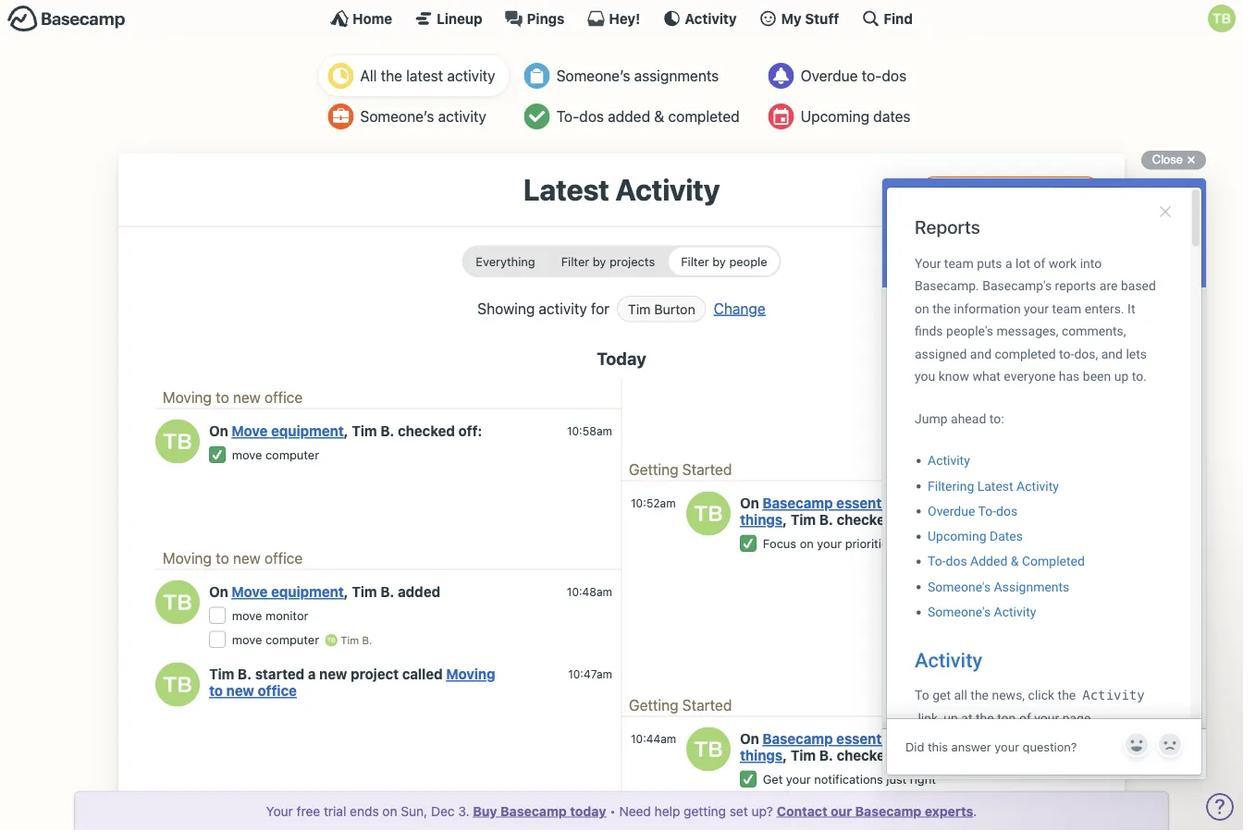 Task type: describe. For each thing, give the bounding box(es) containing it.
2 move computer from the top
[[232, 633, 319, 647]]

upcoming
[[801, 108, 870, 125]]

basecamp up "focus"
[[763, 495, 833, 511]]

filter for filter by projects
[[561, 254, 589, 268]]

sun,
[[401, 804, 428, 819]]

on move equipment ,       tim b. added
[[209, 584, 440, 600]]

assignments
[[945, 537, 1017, 551]]

latest
[[523, 172, 609, 207]]

today
[[570, 804, 606, 819]]

by for people
[[712, 254, 726, 268]]

lineup
[[437, 10, 482, 26]]

upcoming dates
[[801, 108, 911, 125]]

your
[[266, 804, 293, 819]]

my stuff button
[[759, 9, 839, 28]]

get your notifications just right
[[763, 773, 936, 787]]

10:52am element
[[631, 497, 676, 510]]

1 vertical spatial activity
[[615, 172, 720, 207]]

notifications
[[814, 773, 883, 787]]

10:52am
[[631, 497, 676, 510]]

basecamp essentials: stay on top of things for just
[[740, 731, 1007, 764]]

0 vertical spatial activity
[[447, 67, 495, 85]]

3.
[[458, 804, 469, 819]]

completed
[[668, 108, 740, 125]]

1 computer from the top
[[265, 448, 319, 462]]

move equipment link for ,       tim b. checked off:
[[232, 423, 344, 439]]

moving to new office link for on move equipment ,       tim b. checked off:
[[163, 388, 303, 406]]

new for bottommost moving to new office link
[[226, 683, 254, 699]]

,       tim b. checked off: for notifications
[[783, 748, 921, 764]]

to-dos added & completed link
[[515, 96, 754, 137]]

burton
[[654, 301, 695, 317]]

2 computer from the top
[[265, 633, 319, 647]]

buy
[[473, 804, 497, 819]]

filter activity group
[[462, 246, 781, 277]]

contact
[[777, 804, 828, 819]]

lineup link
[[415, 9, 482, 28]]

10:47am element
[[568, 668, 612, 681]]

move monitor
[[232, 609, 308, 623]]

3 move from the top
[[232, 633, 262, 647]]

office for ,       tim b. added
[[265, 549, 303, 567]]

find
[[884, 10, 913, 26]]

overdue to-dos
[[801, 67, 907, 85]]

office for ,       tim b. checked off:
[[265, 388, 303, 406]]

your free trial ends on sun, dec  3. buy basecamp today • need help getting set up? contact our basecamp experts .
[[266, 804, 977, 819]]

find button
[[862, 9, 913, 28]]

focus on your priorities with my assignments link
[[763, 537, 1017, 551]]

0 horizontal spatial dos
[[579, 108, 604, 125]]

my stuff
[[781, 10, 839, 26]]

to-dos added & completed
[[557, 108, 740, 125]]

new for moving to new office link corresponding to on move equipment ,       tim b. added
[[233, 549, 261, 567]]

all the latest activity
[[360, 67, 495, 85]]

to for on move equipment ,       tim b. added
[[216, 549, 229, 567]]

move equipment link for ,       tim b. added
[[232, 584, 344, 600]]

all
[[360, 67, 377, 85]]

tim burton image for get your notifications just right
[[686, 728, 731, 772]]

10:48am
[[567, 585, 612, 598]]

things for focus on your priorities with my assignments
[[740, 512, 783, 528]]

getting for focus on your priorities with my assignments
[[629, 461, 679, 478]]

moving to new office for on move equipment ,       tim b. checked off:
[[163, 388, 303, 406]]

to-
[[862, 67, 882, 85]]

getting
[[684, 804, 726, 819]]

1 horizontal spatial the
[[845, 797, 863, 811]]

activity link
[[663, 9, 737, 28]]

close
[[1152, 153, 1183, 167]]

office inside moving to new office
[[258, 683, 297, 699]]

0 vertical spatial dos
[[882, 67, 907, 85]]

buy basecamp today link
[[473, 804, 606, 819]]

priorities
[[845, 537, 895, 551]]

basecamp essentials: stay on top of things link for priorities
[[740, 495, 1007, 528]]

move monitor link
[[232, 609, 308, 623]]

contact our basecamp experts link
[[777, 804, 973, 819]]

with
[[898, 537, 921, 551]]

work
[[866, 797, 893, 811]]

focus on your priorities with my assignments
[[763, 537, 1017, 551]]

activity for someone's activity
[[438, 108, 486, 125]]

getting started link for focus on your priorities with my assignments
[[629, 461, 732, 478]]

&
[[654, 108, 664, 125]]

to-
[[557, 108, 579, 125]]

ends
[[350, 804, 379, 819]]

10:44am element
[[631, 732, 676, 745]]

overdue to-dos link
[[759, 56, 925, 96]]

someone's assignments
[[557, 67, 719, 85]]

activity report image
[[328, 63, 354, 89]]

equipment for ,       tim b. checked off:
[[271, 423, 344, 439]]

right
[[910, 773, 936, 787]]

tim burton image for move monitor
[[155, 581, 200, 625]]

stay on top of the work
[[763, 797, 893, 811]]

move for on move equipment ,       tim b. added
[[232, 584, 268, 600]]

top for get your notifications just right
[[967, 731, 990, 747]]

added inside to-dos added & completed link
[[608, 108, 650, 125]]

moving for on move equipment ,       tim b. added
[[163, 549, 212, 567]]

activity inside "main" element
[[685, 10, 737, 26]]

everything
[[476, 254, 535, 268]]

cross small image
[[1180, 149, 1203, 171]]

projects
[[610, 254, 655, 268]]

10:58am element
[[567, 424, 612, 437]]

set
[[730, 804, 748, 819]]

focus
[[763, 537, 797, 551]]

filter by people
[[681, 254, 767, 268]]

1 horizontal spatial my
[[925, 537, 941, 551]]

hey! button
[[587, 9, 640, 28]]

off: for get your notifications just right
[[897, 748, 921, 764]]

home link
[[330, 9, 392, 28]]

project
[[351, 666, 399, 683]]

today
[[597, 349, 646, 369]]

for
[[591, 300, 610, 317]]

getting started for get
[[629, 696, 732, 714]]

getting started link for get your notifications just right
[[629, 696, 732, 714]]

moving to new office link for on move equipment ,       tim b. added
[[163, 549, 303, 567]]

tim burton image for move computer
[[155, 420, 200, 464]]

a
[[308, 666, 316, 683]]

getting for get your notifications just right
[[629, 696, 679, 714]]

new for moving to new office link corresponding to on move equipment ,       tim b. checked off:
[[233, 388, 261, 406]]

basecamp essentials: stay on top of things for priorities
[[740, 495, 1007, 528]]

stay on top of the work link
[[763, 797, 893, 811]]

help
[[655, 804, 680, 819]]

get
[[763, 773, 783, 787]]

just
[[887, 773, 907, 787]]

someone's for someone's activity
[[360, 108, 434, 125]]

tim b. started a new project called
[[209, 666, 446, 683]]

todo image
[[524, 104, 550, 130]]

to inside moving to new office
[[209, 683, 223, 699]]

10:44am
[[631, 732, 676, 745]]

change
[[714, 300, 766, 317]]

dates
[[873, 108, 911, 125]]

showing
[[478, 300, 535, 317]]

10:58am
[[567, 424, 612, 437]]

of for focus on your priorities with my assignments
[[993, 495, 1007, 511]]

need
[[619, 804, 651, 819]]

Filter by projects submit
[[549, 247, 667, 276]]

10:47am
[[568, 668, 612, 681]]

someone's for someone's assignments
[[557, 67, 630, 85]]

filter by projects
[[561, 254, 655, 268]]

1 vertical spatial tim burton image
[[686, 492, 731, 536]]

1 horizontal spatial your
[[817, 537, 842, 551]]

dec
[[431, 804, 455, 819]]

experts
[[925, 804, 973, 819]]

.
[[973, 804, 977, 819]]

change link
[[714, 297, 766, 320]]



Task type: vqa. For each thing, say whether or not it's contained in the screenshot.
2nd Getting Started from the bottom of the page
yes



Task type: locate. For each thing, give the bounding box(es) containing it.
1 move computer link from the top
[[232, 448, 319, 462]]

2 vertical spatial activity
[[539, 300, 587, 317]]

main element
[[0, 0, 1243, 36]]

0 vertical spatial moving
[[163, 388, 212, 406]]

2 getting started from the top
[[629, 696, 732, 714]]

off:
[[458, 423, 482, 439], [897, 512, 921, 528], [897, 748, 921, 764]]

essentials: for just
[[836, 731, 910, 747]]

equipment for ,       tim b. added
[[271, 584, 344, 600]]

2 vertical spatial move
[[232, 633, 262, 647]]

filter up showing activity for
[[561, 254, 589, 268]]

started for get your notifications just right
[[682, 696, 732, 714]]

2 started from the top
[[682, 696, 732, 714]]

1 vertical spatial getting started
[[629, 696, 732, 714]]

move for on move equipment ,       tim b. checked off:
[[232, 423, 268, 439]]

0 horizontal spatial someone's
[[360, 108, 434, 125]]

started
[[255, 666, 305, 683]]

added
[[608, 108, 650, 125], [398, 584, 440, 600]]

1 move from the top
[[232, 448, 262, 462]]

1 things from the top
[[740, 512, 783, 528]]

0 vertical spatial getting started
[[629, 461, 732, 478]]

someone's down all the latest activity link
[[360, 108, 434, 125]]

2 vertical spatial moving to new office
[[209, 666, 495, 699]]

0 vertical spatial moving to new office
[[163, 388, 303, 406]]

basecamp essentials: stay on top of things up the priorities
[[740, 495, 1007, 528]]

1 vertical spatial getting
[[629, 696, 679, 714]]

2 essentials: from the top
[[836, 731, 910, 747]]

my
[[781, 10, 802, 26], [925, 537, 941, 551]]

stay down get
[[763, 797, 788, 811]]

1 vertical spatial move
[[232, 609, 262, 623]]

1 vertical spatial the
[[845, 797, 863, 811]]

2 things from the top
[[740, 748, 783, 764]]

2 basecamp essentials: stay on top of things from the top
[[740, 731, 1007, 764]]

hey!
[[609, 10, 640, 26]]

getting started for focus
[[629, 461, 732, 478]]

tim burton image
[[1208, 5, 1236, 32], [686, 492, 731, 536], [325, 634, 338, 647]]

0 horizontal spatial by
[[593, 254, 606, 268]]

new
[[233, 388, 261, 406], [233, 549, 261, 567], [319, 666, 347, 683], [226, 683, 254, 699]]

0 vertical spatial move
[[232, 448, 262, 462]]

started
[[682, 461, 732, 478], [682, 696, 732, 714]]

2 getting from the top
[[629, 696, 679, 714]]

on
[[947, 495, 964, 511], [800, 537, 814, 551], [947, 731, 964, 747], [791, 797, 805, 811], [382, 804, 397, 819]]

0 vertical spatial off:
[[458, 423, 482, 439]]

move
[[232, 448, 262, 462], [232, 609, 262, 623], [232, 633, 262, 647]]

someone's activity link
[[319, 96, 509, 137]]

by left people
[[712, 254, 726, 268]]

computer down on move equipment ,       tim b. checked off:
[[265, 448, 319, 462]]

0 vertical spatial top
[[967, 495, 990, 511]]

1 vertical spatial moving to new office link
[[163, 549, 303, 567]]

2 vertical spatial off:
[[897, 748, 921, 764]]

basecamp essentials: stay on top of things link
[[740, 495, 1007, 528], [740, 731, 1007, 764]]

things for get your notifications just right
[[740, 748, 783, 764]]

tim burton
[[628, 301, 695, 317]]

2 by from the left
[[712, 254, 726, 268]]

2 move computer link from the top
[[232, 633, 319, 647]]

getting started up 10:44am
[[629, 696, 732, 714]]

0 vertical spatial office
[[265, 388, 303, 406]]

0 vertical spatial to
[[216, 388, 229, 406]]

trial
[[324, 804, 346, 819]]

1 vertical spatial to
[[216, 549, 229, 567]]

move computer
[[232, 448, 319, 462], [232, 633, 319, 647]]

0 vertical spatial basecamp essentials: stay on top of things
[[740, 495, 1007, 528]]

1 vertical spatial dos
[[579, 108, 604, 125]]

reports image
[[768, 63, 794, 89]]

1 vertical spatial move computer link
[[232, 633, 319, 647]]

top
[[967, 495, 990, 511], [967, 731, 990, 747], [808, 797, 827, 811]]

1 essentials: from the top
[[836, 495, 910, 511]]

top left our
[[808, 797, 827, 811]]

2 vertical spatial of
[[830, 797, 841, 811]]

basecamp
[[763, 495, 833, 511], [763, 731, 833, 747], [501, 804, 567, 819], [855, 804, 922, 819]]

getting started link
[[629, 461, 732, 478], [629, 696, 732, 714]]

2 move from the top
[[232, 584, 268, 600]]

,
[[344, 423, 348, 439], [783, 512, 787, 528], [344, 584, 348, 600], [783, 748, 787, 764]]

getting up 10:52am element
[[629, 461, 679, 478]]

0 horizontal spatial the
[[381, 67, 402, 85]]

1 vertical spatial move computer
[[232, 633, 319, 647]]

2 move from the top
[[232, 609, 262, 623]]

switch accounts image
[[7, 5, 126, 33]]

cross small image
[[1180, 149, 1203, 171]]

my right with at right bottom
[[925, 537, 941, 551]]

by for projects
[[593, 254, 606, 268]]

0 vertical spatial activity
[[685, 10, 737, 26]]

1 by from the left
[[593, 254, 606, 268]]

on left "sun,"
[[382, 804, 397, 819]]

0 vertical spatial my
[[781, 10, 802, 26]]

1 getting from the top
[[629, 461, 679, 478]]

tim
[[628, 301, 651, 317], [352, 423, 377, 439], [791, 512, 816, 528], [352, 584, 377, 600], [341, 635, 359, 647], [209, 666, 234, 683], [791, 748, 816, 764]]

•
[[610, 804, 616, 819]]

1 vertical spatial moving to new office
[[163, 549, 303, 567]]

1 vertical spatial started
[[682, 696, 732, 714]]

2 vertical spatial moving to new office link
[[209, 666, 495, 699]]

tim b.
[[338, 635, 372, 647]]

tim burton image
[[155, 420, 200, 464], [155, 581, 200, 625], [155, 663, 200, 707], [686, 728, 731, 772]]

of for get your notifications just right
[[993, 731, 1007, 747]]

added up called
[[398, 584, 440, 600]]

0 vertical spatial started
[[682, 461, 732, 478]]

basecamp essentials: stay on top of things link for just
[[740, 731, 1007, 764]]

filter for filter by people
[[681, 254, 709, 268]]

top up .
[[967, 731, 990, 747]]

essentials: for priorities
[[836, 495, 910, 511]]

added left the '&'
[[608, 108, 650, 125]]

move computer link down on move equipment ,       tim b. checked off:
[[232, 448, 319, 462]]

your right get
[[786, 773, 811, 787]]

2 horizontal spatial tim burton image
[[1208, 5, 1236, 32]]

checked for get your notifications just right
[[837, 748, 894, 764]]

moving for on move equipment ,       tim b. checked off:
[[163, 388, 212, 406]]

basecamp essentials: stay on top of things link up just
[[740, 731, 1007, 764]]

the right all
[[381, 67, 402, 85]]

1 vertical spatial computer
[[265, 633, 319, 647]]

assignments
[[634, 67, 719, 85]]

1 equipment from the top
[[271, 423, 344, 439]]

2 filter from the left
[[681, 254, 709, 268]]

up?
[[752, 804, 773, 819]]

filter up burton
[[681, 254, 709, 268]]

move computer link down move monitor
[[232, 633, 319, 647]]

basecamp up get
[[763, 731, 833, 747]]

assignment image
[[524, 63, 550, 89]]

0 vertical spatial equipment
[[271, 423, 344, 439]]

0 horizontal spatial added
[[398, 584, 440, 600]]

move computer down on move equipment ,       tim b. checked off:
[[232, 448, 319, 462]]

free
[[297, 804, 320, 819]]

get your notifications just right link
[[763, 773, 936, 787]]

the down get your notifications just right link
[[845, 797, 863, 811]]

on
[[209, 423, 228, 439], [740, 495, 763, 511], [209, 584, 228, 600], [740, 731, 763, 747]]

computer down 'monitor'
[[265, 633, 319, 647]]

moving
[[163, 388, 212, 406], [163, 549, 212, 567], [446, 666, 495, 683]]

getting up 10:44am
[[629, 696, 679, 714]]

getting started link up 10:44am
[[629, 696, 732, 714]]

0 vertical spatial the
[[381, 67, 402, 85]]

0 vertical spatial things
[[740, 512, 783, 528]]

stay up right
[[913, 731, 944, 747]]

2 vertical spatial checked
[[837, 748, 894, 764]]

schedule image
[[768, 104, 794, 130]]

1 vertical spatial someone's
[[360, 108, 434, 125]]

things up get
[[740, 748, 783, 764]]

stay for right
[[913, 731, 944, 747]]

1 horizontal spatial someone's
[[557, 67, 630, 85]]

checked for focus on your priorities with my assignments
[[837, 512, 894, 528]]

people
[[729, 254, 767, 268]]

office up on move equipment ,       tim b. checked off:
[[265, 388, 303, 406]]

1 vertical spatial getting started link
[[629, 696, 732, 714]]

things up "focus"
[[740, 512, 783, 528]]

1 vertical spatial move equipment link
[[232, 584, 344, 600]]

2 vertical spatial office
[[258, 683, 297, 699]]

on move equipment ,       tim b. checked off:
[[209, 423, 482, 439]]

activity down all the latest activity
[[438, 108, 486, 125]]

0 vertical spatial move computer link
[[232, 448, 319, 462]]

our
[[831, 804, 852, 819]]

stuff
[[805, 10, 839, 26]]

things
[[740, 512, 783, 528], [740, 748, 783, 764]]

on right up?
[[791, 797, 805, 811]]

1 filter from the left
[[561, 254, 589, 268]]

1 basecamp essentials: stay on top of things link from the top
[[740, 495, 1007, 528]]

moving to new office for on move equipment ,       tim b. added
[[163, 549, 303, 567]]

new inside moving to new office
[[226, 683, 254, 699]]

basecamp essentials: stay on top of things
[[740, 495, 1007, 528], [740, 731, 1007, 764]]

by
[[593, 254, 606, 268], [712, 254, 726, 268]]

dos right todo icon
[[579, 108, 604, 125]]

pings button
[[505, 9, 565, 28]]

0 vertical spatial move
[[232, 423, 268, 439]]

0 horizontal spatial filter
[[561, 254, 589, 268]]

started for focus on your priorities with my assignments
[[682, 461, 732, 478]]

dos up dates
[[882, 67, 907, 85]]

0 vertical spatial your
[[817, 537, 842, 551]]

move computer down move monitor
[[232, 633, 319, 647]]

1 horizontal spatial added
[[608, 108, 650, 125]]

1 vertical spatial added
[[398, 584, 440, 600]]

close button
[[1141, 149, 1206, 171]]

activity right latest
[[447, 67, 495, 85]]

1 basecamp essentials: stay on top of things from the top
[[740, 495, 1007, 528]]

1 ,       tim b. checked off: from the top
[[783, 512, 921, 528]]

Filter by people submit
[[669, 247, 780, 276]]

0 vertical spatial move computer
[[232, 448, 319, 462]]

2 move equipment link from the top
[[232, 584, 344, 600]]

on up the experts
[[947, 731, 964, 747]]

of
[[993, 495, 1007, 511], [993, 731, 1007, 747], [830, 797, 841, 811]]

1 vertical spatial essentials:
[[836, 731, 910, 747]]

1 vertical spatial your
[[786, 773, 811, 787]]

0 vertical spatial checked
[[398, 423, 455, 439]]

2 vertical spatial top
[[808, 797, 827, 811]]

,       tim b. checked off: for your
[[783, 512, 921, 528]]

activity
[[447, 67, 495, 85], [438, 108, 486, 125], [539, 300, 587, 317]]

1 vertical spatial basecamp essentials: stay on top of things link
[[740, 731, 1007, 764]]

0 vertical spatial of
[[993, 495, 1007, 511]]

upcoming dates link
[[759, 96, 925, 137]]

0 horizontal spatial my
[[781, 10, 802, 26]]

latest
[[406, 67, 443, 85]]

1 horizontal spatial dos
[[882, 67, 907, 85]]

your left the priorities
[[817, 537, 842, 551]]

1 horizontal spatial tim burton image
[[686, 492, 731, 536]]

equipment
[[271, 423, 344, 439], [271, 584, 344, 600]]

all the latest activity link
[[319, 56, 509, 96]]

1 vertical spatial moving
[[163, 549, 212, 567]]

,       tim b. checked off: up the priorities
[[783, 512, 921, 528]]

0 vertical spatial someone's
[[557, 67, 630, 85]]

1 vertical spatial stay
[[913, 731, 944, 747]]

1 vertical spatial my
[[925, 537, 941, 551]]

0 vertical spatial tim burton image
[[1208, 5, 1236, 32]]

getting
[[629, 461, 679, 478], [629, 696, 679, 714]]

off: for focus on your priorities with my assignments
[[897, 512, 921, 528]]

0 vertical spatial ,       tim b. checked off:
[[783, 512, 921, 528]]

1 vertical spatial activity
[[438, 108, 486, 125]]

1 move from the top
[[232, 423, 268, 439]]

office up 'on move equipment ,       tim b. added'
[[265, 549, 303, 567]]

2 getting started link from the top
[[629, 696, 732, 714]]

0 horizontal spatial tim burton image
[[325, 634, 338, 647]]

1 move equipment link from the top
[[232, 423, 344, 439]]

1 vertical spatial equipment
[[271, 584, 344, 600]]

1 vertical spatial of
[[993, 731, 1007, 747]]

1 getting started link from the top
[[629, 461, 732, 478]]

0 vertical spatial stay
[[913, 495, 944, 511]]

someone's assignments link
[[515, 56, 754, 96]]

basecamp down just
[[855, 804, 922, 819]]

0 vertical spatial getting
[[629, 461, 679, 478]]

overdue
[[801, 67, 858, 85]]

someone's up to-
[[557, 67, 630, 85]]

activity up assignments
[[685, 10, 737, 26]]

1 started from the top
[[682, 461, 732, 478]]

by left projects
[[593, 254, 606, 268]]

0 vertical spatial move equipment link
[[232, 423, 344, 439]]

on right "focus"
[[800, 537, 814, 551]]

moving to new office
[[163, 388, 303, 406], [163, 549, 303, 567], [209, 666, 495, 699]]

on up assignments
[[947, 495, 964, 511]]

my inside popup button
[[781, 10, 802, 26]]

activity down the '&'
[[615, 172, 720, 207]]

0 horizontal spatial your
[[786, 773, 811, 787]]

to for on move equipment ,       tim b. checked off:
[[216, 388, 229, 406]]

,       tim b. checked off: up get your notifications just right link
[[783, 748, 921, 764]]

the inside all the latest activity link
[[381, 67, 402, 85]]

move
[[232, 423, 268, 439], [232, 584, 268, 600]]

called
[[402, 666, 443, 683]]

essentials: up 'get your notifications just right'
[[836, 731, 910, 747]]

1 vertical spatial off:
[[897, 512, 921, 528]]

1 vertical spatial top
[[967, 731, 990, 747]]

my left stuff at right
[[781, 10, 802, 26]]

latest activity
[[523, 172, 720, 207]]

stay
[[913, 495, 944, 511], [913, 731, 944, 747], [763, 797, 788, 811]]

to
[[216, 388, 229, 406], [216, 549, 229, 567], [209, 683, 223, 699]]

0 vertical spatial basecamp essentials: stay on top of things link
[[740, 495, 1007, 528]]

office
[[265, 388, 303, 406], [265, 549, 303, 567], [258, 683, 297, 699]]

10:48am element
[[567, 585, 612, 598]]

1 getting started from the top
[[629, 461, 732, 478]]

1 vertical spatial things
[[740, 748, 783, 764]]

Everything submit
[[464, 247, 547, 276]]

stay up with at right bottom
[[913, 495, 944, 511]]

dos
[[882, 67, 907, 85], [579, 108, 604, 125]]

move computer link
[[232, 448, 319, 462], [232, 633, 319, 647]]

move for on move equipment ,       tim b. checked off:
[[232, 448, 262, 462]]

top up assignments
[[967, 495, 990, 511]]

activity left for on the top left
[[539, 300, 587, 317]]

stay for with
[[913, 495, 944, 511]]

office down started
[[258, 683, 297, 699]]

basecamp right buy
[[501, 804, 567, 819]]

1 vertical spatial ,       tim b. checked off:
[[783, 748, 921, 764]]

2 ,       tim b. checked off: from the top
[[783, 748, 921, 764]]

1 horizontal spatial filter
[[681, 254, 709, 268]]

1 horizontal spatial by
[[712, 254, 726, 268]]

showing activity for
[[478, 300, 610, 317]]

0 vertical spatial moving to new office link
[[163, 388, 303, 406]]

basecamp essentials: stay on top of things link up the priorities
[[740, 495, 1007, 528]]

1 vertical spatial office
[[265, 549, 303, 567]]

basecamp essentials: stay on top of things up just
[[740, 731, 1007, 764]]

activity for showing activity for
[[539, 300, 587, 317]]

2 vertical spatial stay
[[763, 797, 788, 811]]

0 vertical spatial added
[[608, 108, 650, 125]]

1 vertical spatial checked
[[837, 512, 894, 528]]

2 vertical spatial tim burton image
[[325, 634, 338, 647]]

move for on move equipment ,       tim b. added
[[232, 609, 262, 623]]

person report image
[[328, 104, 354, 130]]

2 basecamp essentials: stay on top of things link from the top
[[740, 731, 1007, 764]]

,       tim b. checked off:
[[783, 512, 921, 528], [783, 748, 921, 764]]

1 move computer from the top
[[232, 448, 319, 462]]

getting started link up 10:52am element
[[629, 461, 732, 478]]

b.
[[380, 423, 394, 439], [819, 512, 833, 528], [380, 584, 394, 600], [362, 635, 372, 647], [238, 666, 252, 683], [819, 748, 833, 764]]

2 equipment from the top
[[271, 584, 344, 600]]

0 vertical spatial essentials:
[[836, 495, 910, 511]]

2 vertical spatial moving
[[446, 666, 495, 683]]

home
[[353, 10, 392, 26]]

0 vertical spatial getting started link
[[629, 461, 732, 478]]

essentials: up the priorities
[[836, 495, 910, 511]]

getting started up 10:52am element
[[629, 461, 732, 478]]

top for focus on your priorities with my assignments
[[967, 495, 990, 511]]

computer
[[265, 448, 319, 462], [265, 633, 319, 647]]

1 vertical spatial move
[[232, 584, 268, 600]]

0 vertical spatial computer
[[265, 448, 319, 462]]



